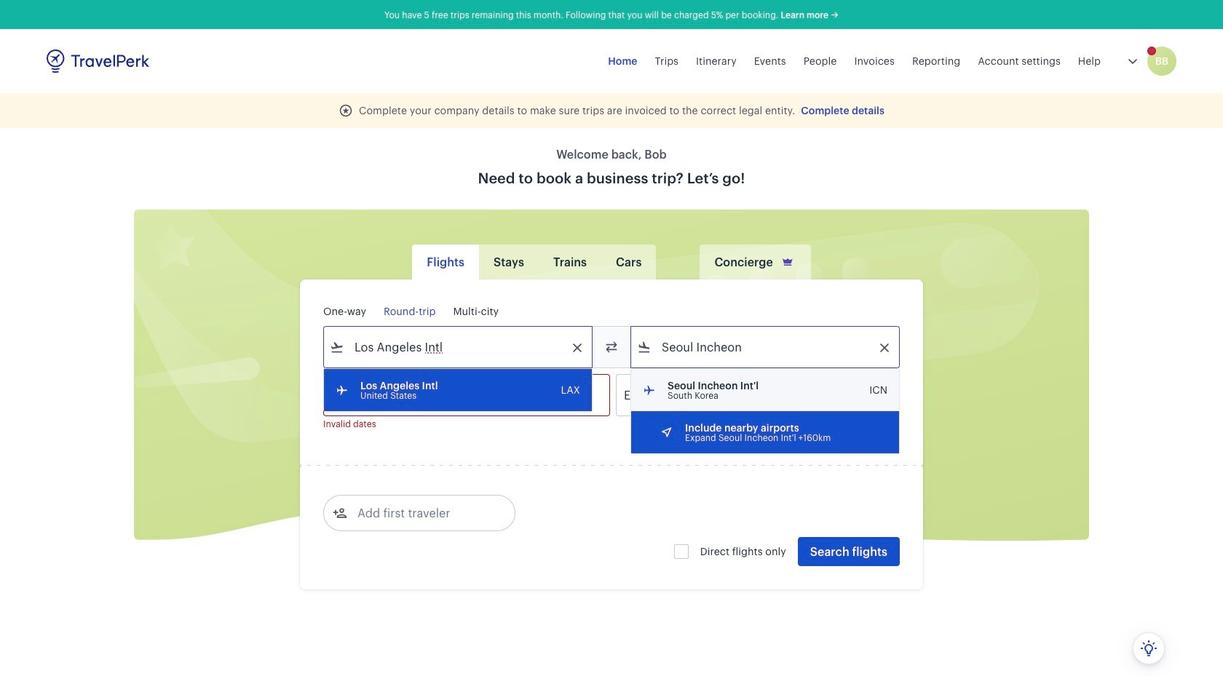 Task type: locate. For each thing, give the bounding box(es) containing it.
Add first traveler search field
[[347, 502, 499, 525]]

Return text field
[[431, 375, 507, 416]]

From search field
[[344, 336, 573, 359]]



Task type: describe. For each thing, give the bounding box(es) containing it.
Depart text field
[[344, 375, 420, 416]]

To search field
[[652, 336, 880, 359]]



